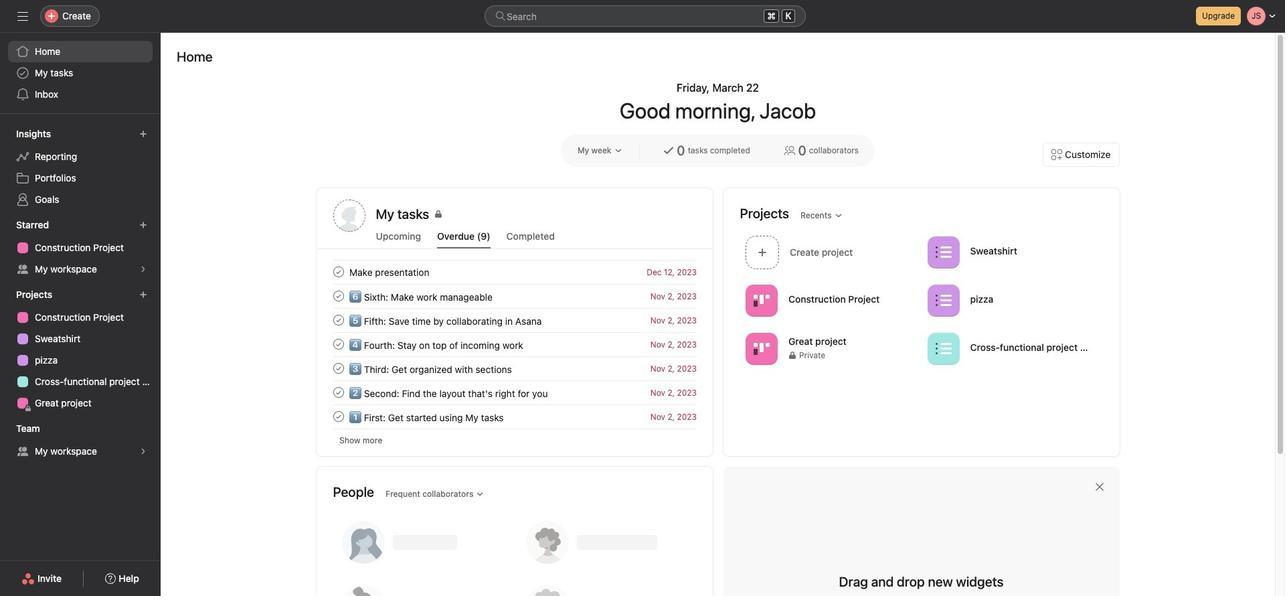 Task type: describe. For each thing, give the bounding box(es) containing it.
new project or portfolio image
[[139, 291, 147, 299]]

Search tasks, projects, and more text field
[[485, 5, 806, 27]]

3 mark complete checkbox from the top
[[330, 336, 347, 352]]

mark complete image for sixth mark complete checkbox
[[330, 409, 347, 425]]

mark complete image for fourth mark complete checkbox from the bottom
[[330, 336, 347, 352]]

5 mark complete checkbox from the top
[[330, 384, 347, 400]]

6 mark complete checkbox from the top
[[330, 409, 347, 425]]

mark complete image for 3rd mark complete checkbox from the bottom of the page
[[330, 360, 347, 376]]

starred element
[[0, 213, 161, 283]]

hide sidebar image
[[17, 11, 28, 21]]

add items to starred image
[[139, 221, 147, 229]]

see details, my workspace image inside teams element
[[139, 447, 147, 455]]

teams element
[[0, 417, 161, 465]]

board image
[[754, 292, 770, 308]]

1 list image from the top
[[936, 292, 952, 308]]

4 mark complete checkbox from the top
[[330, 360, 347, 376]]

2 list image from the top
[[936, 341, 952, 357]]

dismiss image
[[1095, 482, 1105, 492]]



Task type: locate. For each thing, give the bounding box(es) containing it.
1 vertical spatial list image
[[936, 341, 952, 357]]

0 vertical spatial mark complete image
[[330, 264, 347, 280]]

2 mark complete image from the top
[[330, 384, 347, 400]]

insights element
[[0, 122, 161, 213]]

1 mark complete image from the top
[[330, 288, 347, 304]]

4 mark complete image from the top
[[330, 360, 347, 376]]

0 vertical spatial list image
[[936, 292, 952, 308]]

mark complete image
[[330, 288, 347, 304], [330, 312, 347, 328], [330, 336, 347, 352], [330, 360, 347, 376], [330, 409, 347, 425]]

see details, my workspace image
[[139, 265, 147, 273], [139, 447, 147, 455]]

None field
[[485, 5, 806, 27]]

2 mark complete image from the top
[[330, 312, 347, 328]]

1 mark complete checkbox from the top
[[330, 264, 347, 280]]

list image
[[936, 244, 952, 260]]

new insights image
[[139, 130, 147, 138]]

projects element
[[0, 283, 161, 417]]

1 mark complete image from the top
[[330, 264, 347, 280]]

1 vertical spatial mark complete image
[[330, 384, 347, 400]]

mark complete image for mark complete option
[[330, 312, 347, 328]]

0 vertical spatial see details, my workspace image
[[139, 265, 147, 273]]

Mark complete checkbox
[[330, 264, 347, 280], [330, 288, 347, 304], [330, 336, 347, 352], [330, 360, 347, 376], [330, 384, 347, 400], [330, 409, 347, 425]]

1 see details, my workspace image from the top
[[139, 265, 147, 273]]

list image
[[936, 292, 952, 308], [936, 341, 952, 357]]

2 see details, my workspace image from the top
[[139, 447, 147, 455]]

mark complete image
[[330, 264, 347, 280], [330, 384, 347, 400]]

5 mark complete image from the top
[[330, 409, 347, 425]]

add profile photo image
[[333, 200, 365, 232]]

global element
[[0, 33, 161, 113]]

Mark complete checkbox
[[330, 312, 347, 328]]

3 mark complete image from the top
[[330, 336, 347, 352]]

list item
[[740, 232, 922, 273], [317, 260, 713, 284], [317, 284, 713, 308], [317, 308, 713, 332], [317, 332, 713, 356], [317, 356, 713, 380], [317, 380, 713, 404], [317, 404, 713, 429]]

1 vertical spatial see details, my workspace image
[[139, 447, 147, 455]]

2 mark complete checkbox from the top
[[330, 288, 347, 304]]

mark complete image for 2nd mark complete checkbox from the top of the page
[[330, 288, 347, 304]]

board image
[[754, 341, 770, 357]]



Task type: vqa. For each thing, say whether or not it's contained in the screenshot.
top workspace
no



